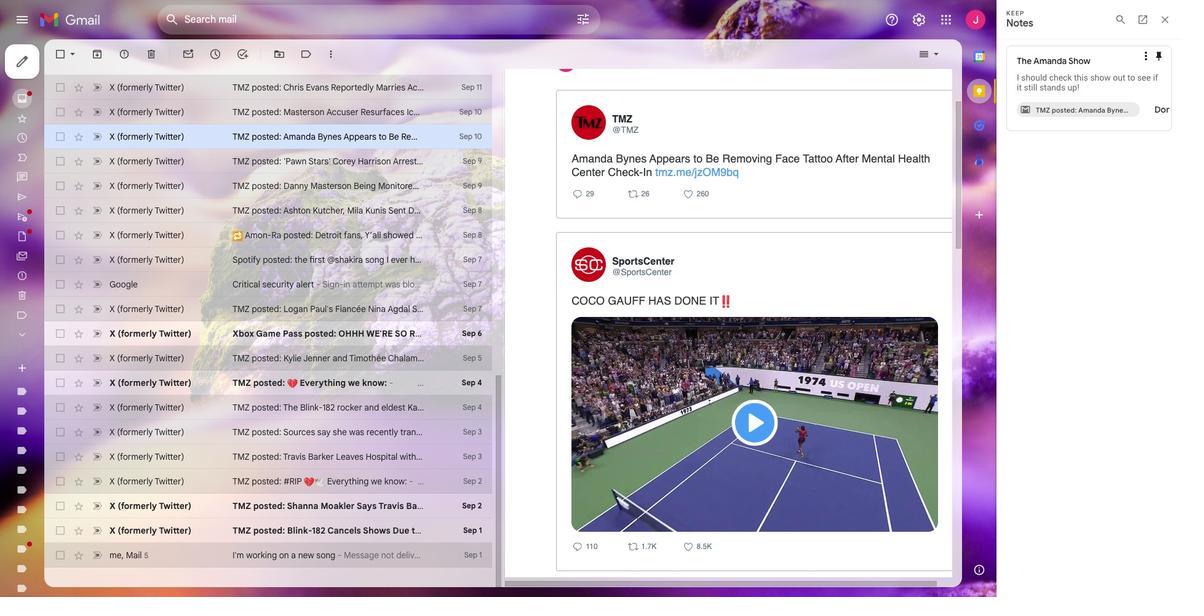 Task type: locate. For each thing, give the bounding box(es) containing it.
260
[[695, 190, 709, 198]]

7 right ______
[[478, 255, 482, 264]]

x for tmz posted: amanda bynes appears to be removing face tattoo after me...
[[110, 131, 115, 142]]

1 vertical spatial song
[[316, 550, 336, 561]]

1 vertical spatial danny
[[408, 205, 433, 216]]

11 x (formerly twitter) from the top
[[110, 353, 184, 364]]

1 like image from the top
[[683, 187, 695, 200]]

10 down baptista
[[475, 107, 482, 116]]

(formerly for tmz posted: amanda bynes appears to be removing face tattoo after me...
[[117, 131, 153, 142]]

be down resurfaces
[[389, 131, 399, 142]]

182 left cancels
[[312, 525, 326, 536]]

x (formerly twitter) for tmz posted: 'pawn stars' corey harrison arrested for dui in las vegas
[[110, 156, 184, 167]]

0 horizontal spatial barker's
[[406, 500, 441, 511]]

ashton left kutcher,
[[283, 205, 311, 216]]

urgent left fa...
[[487, 525, 515, 536]]

2 left matter...
[[478, 501, 482, 510]]

1 horizontal spatial danny
[[408, 205, 433, 216]]

1 horizontal spatial was
[[435, 254, 451, 265]]

1 vertical spatial sep 3
[[463, 452, 482, 461]]

1 vertical spatial 💔 image
[[304, 477, 315, 487]]

1 9 from the top
[[478, 156, 482, 166]]

be
[[389, 131, 399, 142], [706, 152, 720, 165]]

1 vertical spatial sep 10
[[460, 132, 482, 141]]

2 8 from the top
[[478, 230, 482, 239]]

removing down 'icky'
[[401, 131, 440, 142]]

sent
[[389, 205, 406, 216]]

twitter) for tmz posted: kylie jenner and timothée chalamet go public with romanc...
[[155, 353, 184, 364]]

3 x from the top
[[110, 131, 115, 142]]

corey
[[333, 156, 356, 167]]

9 row from the top
[[44, 247, 492, 272]]

sep 9 right dui at the left top
[[463, 156, 482, 166]]

sep 3 down hospice
[[463, 452, 482, 461]]

1 vertical spatial for
[[470, 180, 482, 191]]

tmz for tmz @tmz
[[612, 114, 633, 125]]

2 9 from the top
[[478, 181, 482, 190]]

21 row from the top
[[44, 543, 492, 567]]

amanda
[[283, 131, 316, 142], [572, 152, 613, 165]]

gmail image
[[39, 7, 106, 32]]

x for tmz posted: the blink-182 rocker and eldest kardashian sister were p...
[[110, 402, 115, 413]]

0 vertical spatial amanda
[[283, 131, 316, 142]]

17 x (formerly twitter) from the top
[[110, 500, 192, 511]]

0 vertical spatial 1
[[479, 526, 482, 535]]

mila
[[347, 205, 363, 216]]

x for tmz posted: shanna moakler says travis barker's urgent family matter...
[[110, 500, 116, 511]]

accuser
[[327, 106, 359, 118]]

delete image
[[145, 48, 158, 60]]

0 vertical spatial know:
[[362, 377, 387, 388]]

x (formerly twitter) for tmz posted: kylie jenner and timothée chalamet go public with romanc...
[[110, 353, 184, 364]]

3 for hospice
[[478, 427, 482, 436]]

be up tmz.me/jzom9bq
[[706, 152, 720, 165]]

0 horizontal spatial appears
[[344, 131, 377, 142]]

tmz
[[233, 82, 250, 93], [233, 106, 250, 118], [612, 114, 633, 125], [233, 131, 250, 142], [233, 156, 250, 167], [233, 180, 250, 191], [233, 205, 250, 216], [233, 303, 250, 315], [233, 353, 250, 364], [233, 377, 251, 388], [233, 402, 250, 413], [233, 427, 250, 438], [233, 451, 250, 462], [233, 476, 250, 487], [233, 500, 251, 511], [233, 525, 251, 536]]

amon-ra posted: detroit fans, y'all showed tf out !!! omg
[[243, 230, 468, 241]]

everything down leaves
[[327, 476, 369, 487]]

1 vertical spatial 10
[[475, 132, 482, 141]]

1 vertical spatial removing
[[723, 152, 773, 165]]

kylie
[[284, 353, 302, 364]]

- right alert
[[316, 279, 320, 290]]

1 vertical spatial sep 9
[[463, 181, 482, 190]]

1 horizontal spatial 5
[[478, 353, 482, 363]]

💔 image for tmz posted: #rip
[[304, 477, 315, 487]]

sep 2 for 18th row from the top of the page
[[463, 476, 482, 486]]

1 horizontal spatial we
[[371, 476, 382, 487]]

5 x from the top
[[110, 180, 115, 191]]

2 sep 7 from the top
[[464, 279, 482, 289]]

🕊 image
[[315, 477, 325, 487]]

sep 8 up ______
[[463, 230, 482, 239]]

1 vertical spatial ashton
[[283, 205, 311, 216]]

sep 5
[[463, 353, 482, 363]]

1 vertical spatial 3
[[478, 452, 482, 461]]

song right new
[[316, 550, 336, 561]]

7 up danis,
[[478, 279, 482, 289]]

0 horizontal spatial was
[[349, 427, 364, 438]]

know:
[[362, 377, 387, 388], [385, 476, 407, 487]]

of...
[[508, 180, 522, 191]]

1 sep 9 from the top
[[463, 156, 482, 166]]

twitter) for tmz posted: logan paul's fiancée nina agdal sues dillon danis, files...
[[155, 303, 184, 315]]

1 horizontal spatial song
[[365, 254, 385, 265]]

6 x (formerly twitter) from the top
[[110, 205, 184, 216]]

due
[[393, 525, 410, 536]]

15 row from the top
[[44, 395, 510, 420]]

tattoo left 'mental'
[[803, 152, 833, 165]]

was right she at bottom left
[[349, 427, 364, 438]]

0 vertical spatial 2
[[478, 476, 482, 486]]

1 vertical spatial sep 4
[[463, 403, 482, 412]]

1 vertical spatial after
[[836, 152, 859, 165]]

tmz @tmz
[[612, 114, 639, 135]]

for
[[429, 156, 442, 167], [470, 180, 482, 191]]

5 row from the top
[[44, 149, 509, 174]]

1 vertical spatial and
[[365, 402, 379, 413]]

1 x (formerly twitter) from the top
[[110, 82, 184, 93]]

1 vertical spatial 7
[[478, 279, 482, 289]]

x (formerly twitter) for spotify posted: the first @shakira song i ever heard was ______
[[110, 254, 184, 265]]

1 vertical spatial 2
[[478, 501, 482, 510]]

6 row from the top
[[44, 174, 522, 198]]

settings image
[[912, 12, 927, 27]]

archive image
[[91, 48, 103, 60]]

song for new
[[316, 550, 336, 561]]

8 x (formerly twitter) from the top
[[110, 254, 184, 265]]

1 vertical spatial face
[[776, 152, 800, 165]]

ashton left k...
[[481, 106, 508, 118]]

we down hospital
[[371, 476, 382, 487]]

twitter) for tmz posted: danny masterson being monitored behind bars for signs of...
[[155, 180, 184, 191]]

with inside "link"
[[467, 353, 484, 364]]

8 x from the top
[[110, 254, 115, 265]]

danny down the 'pawn
[[284, 180, 309, 191]]

1 vertical spatial with
[[400, 451, 416, 462]]

say
[[317, 427, 331, 438]]

(formerly for tmz posted: kylie jenner and timothée chalamet go public with romanc...
[[117, 353, 153, 364]]

5 down '6'
[[478, 353, 482, 363]]

x (formerly twitter) for tmz posted: shanna moakler says travis barker's urgent family matter...
[[110, 500, 192, 511]]

1 7 from the top
[[478, 255, 482, 264]]

0 horizontal spatial urgent
[[443, 500, 472, 511]]

2 x from the top
[[110, 106, 115, 118]]

ever
[[391, 254, 408, 265]]

1 horizontal spatial be
[[706, 152, 720, 165]]

x for spotify posted: the first @shakira song i ever heard was ______
[[110, 254, 115, 265]]

twitter) for tmz posted: amanda bynes appears to be removing face tattoo after me...
[[155, 131, 184, 142]]

to inside amanda bynes appears to be removing face tattoo after mental health center check-in
[[694, 152, 703, 165]]

arrested
[[393, 156, 427, 167]]

tmz posted: danny masterson being monitored behind bars for signs of... link
[[233, 180, 522, 192]]

travis up #rip
[[283, 451, 306, 462]]

sep 7 left files...
[[464, 304, 482, 313]]

2 sep 8 from the top
[[463, 230, 482, 239]]

to left hospice
[[447, 427, 455, 438]]

reply image down center
[[572, 187, 584, 200]]

removing
[[401, 131, 440, 142], [723, 152, 773, 165]]

0 vertical spatial urgent
[[443, 500, 472, 511]]

,
[[122, 549, 124, 560]]

masterson
[[284, 106, 325, 118], [311, 180, 352, 191]]

sues
[[412, 303, 431, 315]]

1 8 from the top
[[478, 206, 482, 215]]

16 row from the top
[[44, 420, 514, 444]]

song for @shakira
[[365, 254, 385, 265]]

sep 4
[[462, 378, 482, 387], [463, 403, 482, 412]]

sep 7 for files...
[[464, 304, 482, 313]]

1 vertical spatial sep 2
[[462, 501, 482, 510]]

tmz posted: logan paul's fiancée nina agdal sues dillon danis, files...
[[233, 303, 508, 315]]

3 7 from the top
[[478, 304, 482, 313]]

2 sep 10 from the top
[[460, 132, 482, 141]]

0 horizontal spatial removing
[[401, 131, 440, 142]]

0 vertical spatial sep 2
[[463, 476, 482, 486]]

and left eldest
[[365, 402, 379, 413]]

face
[[442, 131, 461, 142], [776, 152, 800, 165]]

9
[[478, 156, 482, 166], [478, 181, 482, 190]]

barker's up due
[[406, 500, 441, 511]]

1 horizontal spatial urgent
[[487, 525, 515, 536]]

0 vertical spatial after
[[489, 131, 508, 142]]

twitter) for tmz posted: shanna moakler says travis barker's urgent family matter...
[[159, 500, 192, 511]]

sep for 13th row from the bottom of the page
[[464, 255, 477, 264]]

tmz posted: 'pawn stars' corey harrison arrested for dui in las vegas
[[233, 156, 509, 167]]

sep 10 down sep 11
[[460, 107, 482, 116]]

110
[[584, 542, 598, 551]]

sep 3 down sister
[[463, 427, 482, 436]]

to up tmz.me/jzom9bq
[[694, 152, 703, 165]]

10 row from the top
[[44, 272, 492, 297]]

1 horizontal spatial 💔 image
[[304, 477, 315, 487]]

x for tmz posted: travis barker leaves hospital with still-pregnant kourtn...
[[110, 451, 115, 462]]

0 horizontal spatial after
[[489, 131, 508, 142]]

None checkbox
[[54, 81, 66, 94], [54, 106, 66, 118], [54, 155, 66, 167], [54, 204, 66, 217], [54, 278, 66, 291], [54, 303, 66, 315], [54, 377, 66, 389], [54, 475, 66, 487], [54, 81, 66, 94], [54, 106, 66, 118], [54, 155, 66, 167], [54, 204, 66, 217], [54, 278, 66, 291], [54, 303, 66, 315], [54, 377, 66, 389], [54, 475, 66, 487]]

amanda up the 'pawn
[[283, 131, 316, 142]]

posted: for the
[[263, 254, 292, 265]]

twitter) for tmz posted: travis barker leaves hospital with still-pregnant kourtn...
[[155, 451, 184, 462]]

6 x from the top
[[110, 205, 115, 216]]

posted: for sources
[[252, 427, 281, 438]]

18 x (formerly twitter) from the top
[[110, 525, 192, 536]]

2 vertical spatial sep 7
[[464, 304, 482, 313]]

12 row from the top
[[44, 321, 492, 346]]

5 right "mail"
[[144, 551, 149, 560]]

0 vertical spatial like image
[[683, 187, 695, 200]]

fiancée
[[335, 303, 366, 315]]

amanda up center
[[572, 152, 613, 165]]

sep 4 down sep 5
[[462, 378, 482, 387]]

removing up tmz.me/jzom9bq
[[723, 152, 773, 165]]

182
[[323, 402, 335, 413], [312, 525, 326, 536]]

1 x from the top
[[110, 82, 115, 93]]

4 row from the top
[[44, 124, 529, 149]]

main menu image
[[15, 12, 30, 27]]

sep for 7th row
[[463, 206, 476, 215]]

everything we know: up rocker
[[298, 377, 387, 388]]

0 vertical spatial danny
[[284, 180, 309, 191]]

🔁 image
[[233, 231, 243, 241]]

1 vertical spatial barker's
[[450, 525, 485, 536]]

2 for 18th row from the top of the page
[[478, 476, 482, 486]]

0 horizontal spatial and
[[333, 353, 348, 364]]

tmz for tmz posted:
[[233, 377, 251, 388]]

3 left the care...
[[478, 427, 482, 436]]

5
[[478, 353, 482, 363], [144, 551, 149, 560]]

jenner
[[303, 353, 331, 364]]

done
[[675, 294, 707, 307]]

x for tmz posted: masterson accuser resurfaces icky clips showing ashton k...
[[110, 106, 115, 118]]

danny right sent
[[408, 205, 433, 216]]

sep 7 up danis,
[[464, 279, 482, 289]]

x
[[110, 82, 115, 93], [110, 106, 115, 118], [110, 131, 115, 142], [110, 156, 115, 167], [110, 180, 115, 191], [110, 205, 115, 216], [110, 230, 115, 241], [110, 254, 115, 265], [110, 303, 115, 315], [110, 328, 116, 339], [110, 353, 115, 364], [110, 377, 116, 388], [110, 402, 115, 413], [110, 427, 115, 438], [110, 451, 115, 462], [110, 476, 115, 487], [110, 500, 116, 511], [110, 525, 116, 536]]

urgent
[[443, 500, 472, 511], [487, 525, 515, 536]]

tmz for tmz posted: sources say she was recently transferred to hospice care...
[[233, 427, 250, 438]]

1 horizontal spatial for
[[470, 180, 482, 191]]

with left still-
[[400, 451, 416, 462]]

x for tmz posted: ashton kutcher, mila kunis sent danny masterson's judge ...
[[110, 205, 115, 216]]

26 link
[[640, 190, 650, 200]]

1 horizontal spatial travis
[[379, 500, 404, 511]]

advanced search options image
[[571, 7, 596, 31]]

sep 10 up las
[[460, 132, 482, 141]]

0 vertical spatial with
[[467, 353, 484, 364]]

everything down jenner
[[300, 377, 346, 388]]

0 vertical spatial sep 1
[[463, 526, 482, 535]]

urgent left family
[[443, 500, 472, 511]]

posted: for amanda
[[252, 131, 281, 142]]

10 x (formerly twitter) from the top
[[110, 328, 192, 339]]

amon-ra posted: detroit fans, y'all showed tf out !!! omg link
[[233, 229, 479, 241]]

10 up las
[[475, 132, 482, 141]]

x for tmz posted: sources say she was recently transferred to hospice care...
[[110, 427, 115, 438]]

for right bars in the left of the page
[[470, 180, 482, 191]]

after left 'mental'
[[836, 152, 859, 165]]

1 vertical spatial travis
[[379, 500, 404, 511]]

4 x (formerly twitter) from the top
[[110, 156, 184, 167]]

1 sep 3 from the top
[[463, 427, 482, 436]]

2 up family
[[478, 476, 482, 486]]

2 vertical spatial travis
[[422, 525, 448, 536]]

like image
[[683, 187, 695, 200], [683, 540, 695, 552]]

2 sep 9 from the top
[[463, 181, 482, 190]]

18 row from the top
[[44, 469, 492, 494]]

@shakira
[[327, 254, 363, 265]]

💔 image
[[287, 378, 298, 389], [304, 477, 315, 487]]

know: up tmz posted: shanna moakler says travis barker's urgent family matter...
[[385, 476, 407, 487]]

to down resurfaces
[[379, 131, 387, 142]]

None checkbox
[[54, 48, 66, 60], [54, 130, 66, 143], [54, 180, 66, 192], [54, 229, 66, 241], [54, 254, 66, 266], [54, 327, 66, 340], [54, 352, 66, 364], [54, 401, 66, 414], [54, 426, 66, 438], [54, 451, 66, 463], [54, 500, 66, 512], [54, 524, 66, 537], [54, 549, 66, 561], [54, 48, 66, 60], [54, 130, 66, 143], [54, 180, 66, 192], [54, 229, 66, 241], [54, 254, 66, 266], [54, 327, 66, 340], [54, 352, 66, 364], [54, 401, 66, 414], [54, 426, 66, 438], [54, 451, 66, 463], [54, 500, 66, 512], [54, 524, 66, 537], [54, 549, 66, 561]]

barker's down family
[[450, 525, 485, 536]]

sep 9 for signs
[[463, 181, 482, 190]]

like image right the 1.7k
[[683, 540, 695, 552]]

everything we know:
[[298, 377, 387, 388], [325, 476, 407, 487]]

4 x from the top
[[110, 156, 115, 167]]

alba
[[439, 82, 457, 93]]

2 reply image from the top
[[572, 540, 584, 552]]

like image for 260
[[683, 187, 695, 200]]

1 vertical spatial sep 1
[[465, 550, 482, 559]]

removing inside amanda bynes appears to be removing face tattoo after mental health center check-in
[[723, 152, 773, 165]]

1.7k
[[640, 542, 657, 551]]

0 horizontal spatial tattoo
[[463, 131, 487, 142]]

13 x from the top
[[110, 402, 115, 413]]

sep 8 for amon-ra posted: detroit fans, y'all showed tf out !!! omg link
[[463, 230, 482, 239]]

3
[[478, 427, 482, 436], [478, 452, 482, 461]]

0 vertical spatial 💔 image
[[287, 378, 298, 389]]

💔 image up the at the left of page
[[287, 378, 298, 389]]

tmz inside the 'tmz @tmz'
[[612, 114, 633, 125]]

sep for 12th row from the top of the page
[[462, 329, 476, 338]]

5 x (formerly twitter) from the top
[[110, 180, 184, 191]]

appears up 'in'
[[650, 152, 691, 165]]

14 x from the top
[[110, 427, 115, 438]]

8
[[478, 206, 482, 215], [478, 230, 482, 239]]

sep for 17th row from the bottom
[[463, 156, 476, 166]]

for left dui at the left top
[[429, 156, 442, 167]]

to right due
[[412, 525, 421, 536]]

1
[[479, 526, 482, 535], [479, 550, 482, 559]]

1 vertical spatial amanda
[[572, 152, 613, 165]]

0 vertical spatial tattoo
[[463, 131, 487, 142]]

sportscenter's avatar image
[[572, 247, 606, 282]]

7 left files...
[[478, 304, 482, 313]]

appears up 'tmz posted: 'pawn stars' corey harrison arrested for dui in las vegas' link
[[344, 131, 377, 142]]

toggle split pane mode image
[[918, 48, 931, 60]]

to inside "link"
[[412, 525, 421, 536]]

4 right sister
[[478, 403, 482, 412]]

so
[[395, 328, 407, 339]]

14 x (formerly twitter) from the top
[[110, 427, 184, 438]]

4 down sep 5
[[478, 378, 482, 387]]

tattoo up las
[[463, 131, 487, 142]]

13 x (formerly twitter) from the top
[[110, 402, 184, 413]]

reply image left retweet icon
[[572, 540, 584, 552]]

x (formerly twitter) for tmz posted: travis barker leaves hospital with still-pregnant kourtn...
[[110, 451, 184, 462]]

sep 6
[[462, 329, 482, 338]]

sep 1 for row containing me
[[465, 550, 482, 559]]

amanda inside amanda bynes appears to be removing face tattoo after mental health center check-in
[[572, 152, 613, 165]]

navigation
[[0, 39, 148, 597]]

x for tmz posted: danny masterson being monitored behind bars for signs of...
[[110, 180, 115, 191]]

1 vertical spatial tattoo
[[803, 152, 833, 165]]

20 row from the top
[[44, 518, 535, 543]]

sep 7 for ______
[[464, 255, 482, 264]]

we up rocker
[[348, 377, 360, 388]]

1 vertical spatial bynes
[[616, 152, 647, 165]]

17 x from the top
[[110, 500, 116, 511]]

12 x from the top
[[110, 377, 116, 388]]

9 left the signs
[[478, 181, 482, 190]]

sep 2 up family
[[463, 476, 482, 486]]

tmz posted: shanna moakler says travis barker's urgent family matter...
[[233, 500, 538, 511]]

sep 8
[[463, 206, 482, 215], [463, 230, 482, 239]]

1 vertical spatial be
[[706, 152, 720, 165]]

row
[[44, 50, 492, 75], [44, 75, 492, 100], [44, 100, 523, 124], [44, 124, 529, 149], [44, 149, 509, 174], [44, 174, 522, 198], [44, 198, 518, 223], [44, 223, 492, 247], [44, 247, 492, 272], [44, 272, 492, 297], [44, 297, 508, 321], [44, 321, 492, 346], [44, 346, 524, 371], [44, 371, 492, 395], [44, 395, 510, 420], [44, 420, 514, 444], [44, 444, 507, 469], [44, 469, 492, 494], [44, 494, 538, 518], [44, 518, 535, 543], [44, 543, 492, 567]]

(formerly for tmz posted: masterson accuser resurfaces icky clips showing ashton k...
[[117, 106, 153, 118]]

x for tmz posted: kylie jenner and timothée chalamet go public with romanc...
[[110, 353, 115, 364]]

0 vertical spatial for
[[429, 156, 442, 167]]

masterson up kutcher,
[[311, 180, 352, 191]]

tmz posted: ashton kutcher, mila kunis sent danny masterson's judge ...
[[233, 205, 518, 216]]

- down cancels
[[338, 550, 342, 561]]

1 horizontal spatial ashton
[[481, 106, 508, 118]]

ashton
[[481, 106, 508, 118], [283, 205, 311, 216]]

gauff
[[608, 294, 646, 307]]

tab list
[[963, 39, 997, 553]]

11 x from the top
[[110, 353, 115, 364]]

0 vertical spatial sep 4
[[462, 378, 482, 387]]

spotify posted: the first @shakira song i ever heard was ______ link
[[233, 254, 490, 266]]

8 left judge
[[478, 206, 482, 215]]

1 vertical spatial like image
[[683, 540, 695, 552]]

11
[[477, 82, 482, 92]]

1 vertical spatial reply image
[[572, 540, 584, 552]]

182 left rocker
[[323, 402, 335, 413]]

sep for 2nd row from the top of the page
[[462, 82, 475, 92]]

be inside amanda bynes appears to be removing face tattoo after mental health center check-in
[[706, 152, 720, 165]]

blink- down shanna
[[287, 525, 312, 536]]

(formerly for tmz posted: chris evans reportedly marries actress alba baptista
[[117, 82, 153, 93]]

and right jenner
[[333, 353, 348, 364]]

0 horizontal spatial 💔 image
[[287, 378, 298, 389]]

travis right 'says'
[[379, 500, 404, 511]]

tmz for tmz posted: chris evans reportedly marries actress alba baptista
[[233, 82, 250, 93]]

(formerly for tmz posted: danny masterson being monitored behind bars for signs of...
[[117, 180, 153, 191]]

0 vertical spatial 9
[[478, 156, 482, 166]]

x for tmz posted: chris evans reportedly marries actress alba baptista
[[110, 82, 115, 93]]

critical security alert -
[[233, 279, 323, 290]]

sep for sixth row
[[463, 181, 476, 190]]

2 like image from the top
[[683, 540, 695, 552]]

8 right 'omg'
[[478, 230, 482, 239]]

retweet image
[[627, 540, 640, 552]]

main content
[[44, 0, 963, 597]]

1 vertical spatial masterson
[[311, 180, 352, 191]]

15 x (formerly twitter) from the top
[[110, 451, 184, 462]]

sep for 18th row from the top of the page
[[463, 476, 476, 486]]

posted: for blink-
[[253, 525, 285, 536]]

(formerly for tmz posted: 'pawn stars' corey harrison arrested for dui in las vegas
[[117, 156, 153, 167]]

💔 image right #rip
[[304, 477, 315, 487]]

masterson down chris
[[284, 106, 325, 118]]

bars
[[450, 180, 467, 191]]

1 vertical spatial urgent
[[487, 525, 515, 536]]

0 vertical spatial 7
[[478, 255, 482, 264]]

sep 7 down 'omg'
[[464, 255, 482, 264]]

tmz posted:
[[233, 377, 287, 388]]

18 x from the top
[[110, 525, 116, 536]]

14 row from the top
[[44, 371, 492, 395]]

1 vertical spatial sep 7
[[464, 279, 482, 289]]

blink- right the at the left of page
[[300, 402, 323, 413]]

sep 9 left the signs
[[463, 181, 482, 190]]

0 horizontal spatial ashton
[[283, 205, 311, 216]]

1 vertical spatial 182
[[312, 525, 326, 536]]

signs
[[484, 180, 506, 191]]

mail
[[126, 549, 142, 560]]

2 3 from the top
[[478, 452, 482, 461]]

0 horizontal spatial 5
[[144, 551, 149, 560]]

1 vertical spatial blink-
[[287, 525, 312, 536]]

sep 8 left judge
[[463, 206, 482, 215]]

0 vertical spatial 8
[[478, 206, 482, 215]]

sep 4 up hospice
[[463, 403, 482, 412]]

snooze image
[[209, 48, 222, 60]]

bynes up stars'
[[318, 131, 342, 142]]

0 horizontal spatial amanda
[[283, 131, 316, 142]]

danny
[[284, 180, 309, 191], [408, 205, 433, 216]]

2 horizontal spatial travis
[[422, 525, 448, 536]]

coco gauff has done it
[[572, 294, 720, 307]]

9 x from the top
[[110, 303, 115, 315]]

sep 8 for tmz posted: ashton kutcher, mila kunis sent danny masterson's judge ... link
[[463, 206, 482, 215]]

15 x from the top
[[110, 451, 115, 462]]

0 vertical spatial sep 8
[[463, 206, 482, 215]]

7 row from the top
[[44, 198, 518, 223]]

sep 11
[[462, 82, 482, 92]]

1 vertical spatial we
[[371, 476, 382, 487]]

None search field
[[158, 5, 601, 34]]

1 vertical spatial sep 8
[[463, 230, 482, 239]]

9 right in
[[478, 156, 482, 166]]

tmz for tmz posted: travis barker leaves hospital with still-pregnant kourtn...
[[233, 451, 250, 462]]

1 reply image from the top
[[572, 187, 584, 200]]

1 sep 7 from the top
[[464, 255, 482, 264]]

1 sep 8 from the top
[[463, 206, 482, 215]]

everything we know: up 'says'
[[325, 476, 407, 487]]

1 horizontal spatial face
[[776, 152, 800, 165]]

0 vertical spatial reply image
[[572, 187, 584, 200]]

twitter) for tmz posted: masterson accuser resurfaces icky clips showing ashton k...
[[155, 106, 184, 118]]

was right heard
[[435, 254, 451, 265]]

tattoo inside amanda bynes appears to be removing face tattoo after mental health center check-in
[[803, 152, 833, 165]]

twitter) for tmz posted: blink-182 cancels shows due to travis barker's urgent fa...
[[159, 525, 192, 536]]

song left i
[[365, 254, 385, 265]]

bynes up check-
[[616, 152, 647, 165]]

8 for amon-ra posted: detroit fans, y'all showed tf out !!! omg link
[[478, 230, 482, 239]]

0 vertical spatial song
[[365, 254, 385, 265]]

9 x (formerly twitter) from the top
[[110, 303, 184, 315]]

10 x from the top
[[110, 328, 116, 339]]

16 x from the top
[[110, 476, 115, 487]]

1 vertical spatial appears
[[650, 152, 691, 165]]

reply image
[[572, 187, 584, 200], [572, 540, 584, 552]]

marries
[[376, 82, 406, 93]]

travis right due
[[422, 525, 448, 536]]

sep 2 left matter...
[[462, 501, 482, 510]]

i
[[387, 254, 389, 265]]

1 vertical spatial everything
[[327, 476, 369, 487]]

0 vertical spatial 10
[[475, 107, 482, 116]]

face inside amanda bynes appears to be removing face tattoo after mental health center check-in
[[776, 152, 800, 165]]

2 sep 3 from the top
[[463, 452, 482, 461]]

after left me...
[[489, 131, 508, 142]]

tmz for tmz posted: #rip
[[233, 476, 250, 487]]

3 sep 7 from the top
[[464, 304, 482, 313]]

2 x (formerly twitter) from the top
[[110, 106, 184, 118]]

1 3 from the top
[[478, 427, 482, 436]]

family
[[474, 500, 501, 511]]

posted: for masterson
[[252, 106, 281, 118]]

1 vertical spatial 9
[[478, 181, 482, 190]]

blink-
[[300, 402, 323, 413], [287, 525, 312, 536]]

chris
[[284, 82, 304, 93]]

3 down hospice
[[478, 452, 482, 461]]

3 x (formerly twitter) from the top
[[110, 131, 184, 142]]

like image down tmz.me/jzom9bq
[[683, 187, 695, 200]]

sep for 14th row from the bottom
[[463, 230, 476, 239]]

1 vertical spatial 5
[[144, 551, 149, 560]]

rocker
[[337, 402, 362, 413]]

know: up tmz posted: the blink-182 rocker and eldest kardashian sister were p...
[[362, 377, 387, 388]]

urgent inside "link"
[[487, 525, 515, 536]]

-
[[316, 279, 320, 290], [387, 377, 396, 388], [407, 476, 416, 487], [338, 550, 342, 561]]

twitter) for tmz posted: chris evans reportedly marries actress alba baptista
[[155, 82, 184, 93]]

with right public
[[467, 353, 484, 364]]

- up eldest
[[387, 377, 396, 388]]



Task type: describe. For each thing, give the bounding box(es) containing it.
tmz for tmz posted: masterson accuser resurfaces icky clips showing ashton k...
[[233, 106, 250, 118]]

sep 4 for 14th row
[[462, 378, 482, 387]]

in
[[643, 165, 653, 178]]

sep for 2nd row from the bottom
[[463, 526, 477, 535]]

sister
[[454, 402, 475, 413]]

0 horizontal spatial we
[[348, 377, 360, 388]]

260 link
[[695, 190, 709, 200]]

face inside row
[[442, 131, 461, 142]]

move to image
[[273, 48, 286, 60]]

removing inside row
[[401, 131, 440, 142]]

appears inside tmz posted: amanda bynes appears to be removing face tattoo after me... link
[[344, 131, 377, 142]]

tmz.me/jzom9bq link
[[656, 165, 739, 178]]

on
[[279, 550, 289, 561]]

tmz posted: #rip
[[233, 476, 304, 487]]

1 sep 10 from the top
[[460, 107, 482, 116]]

tmz posted: the blink-182 rocker and eldest kardashian sister were p...
[[233, 402, 510, 413]]

me , mail 5
[[110, 549, 149, 560]]

(formerly for tmz posted: ashton kutcher, mila kunis sent danny masterson's judge ...
[[117, 205, 153, 216]]

kutcher,
[[313, 205, 345, 216]]

7 x from the top
[[110, 230, 115, 241]]

tmz for tmz posted: danny masterson being monitored behind bars for signs of...
[[233, 180, 250, 191]]

barker's inside "link"
[[450, 525, 485, 536]]

182 inside "link"
[[312, 525, 326, 536]]

dui
[[444, 156, 458, 167]]

the
[[295, 254, 308, 265]]

x (formerly twitter) for tmz posted: sources say she was recently transferred to hospice care...
[[110, 427, 184, 438]]

posted: for shanna
[[253, 500, 285, 511]]

tmz posted: the blink-182 rocker and eldest kardashian sister were p... link
[[233, 401, 510, 414]]

posted: for #rip
[[252, 476, 281, 487]]

leaves
[[336, 451, 364, 462]]

x (formerly twitter) for tmz posted: logan paul's fiancée nina agdal sues dillon danis, files...
[[110, 303, 184, 315]]

main content containing amanda bynes appears to be removing face tattoo after mental health center check-in
[[44, 0, 963, 597]]

clips
[[425, 106, 444, 118]]

0 vertical spatial masterson
[[284, 106, 325, 118]]

security
[[263, 279, 294, 290]]

2 row from the top
[[44, 75, 492, 100]]

3 for kourtn...
[[478, 452, 482, 461]]

blink- inside "link"
[[287, 525, 312, 536]]

y'all
[[365, 230, 381, 241]]

masterson's
[[436, 205, 483, 216]]

coco
[[572, 294, 605, 307]]

0 horizontal spatial danny
[[284, 180, 309, 191]]

5 inside me , mail 5
[[144, 551, 149, 560]]

public
[[441, 353, 465, 364]]

posted: for ashton
[[252, 205, 281, 216]]

💔 image for tmz posted:
[[287, 378, 298, 389]]

romanc...
[[486, 353, 524, 364]]

xbox game pass posted: ohhh we're so ready link
[[233, 327, 438, 340]]

matter...
[[503, 500, 538, 511]]

12 x (formerly twitter) from the top
[[110, 377, 192, 388]]

1 vertical spatial 4
[[478, 403, 482, 412]]

judge
[[484, 205, 509, 216]]

17 row from the top
[[44, 444, 507, 469]]

twitter) for spotify posted: the first @shakira song i ever heard was ______
[[155, 254, 184, 265]]

x for xbox game pass posted: ohhh we're so ready
[[110, 328, 116, 339]]

spotify
[[233, 254, 261, 265]]

0 vertical spatial 4
[[478, 378, 482, 387]]

row containing google
[[44, 272, 492, 297]]

sep 2 for 19th row from the top
[[462, 501, 482, 510]]

dillon
[[433, 303, 455, 315]]

x for tmz posted: 'pawn stars' corey harrison arrested for dui in las vegas
[[110, 156, 115, 167]]

spotify posted: the first @shakira song i ever heard was ______
[[233, 254, 480, 265]]

6
[[478, 329, 482, 338]]

twitter) for tmz posted: the blink-182 rocker and eldest kardashian sister were p...
[[155, 402, 184, 413]]

posted: for danny
[[252, 180, 281, 191]]

x (formerly twitter) for tmz posted: blink-182 cancels shows due to travis barker's urgent fa...
[[110, 525, 192, 536]]

tmz's avatar image
[[572, 105, 606, 140]]

x (formerly twitter) for tmz posted: the blink-182 rocker and eldest kardashian sister were p...
[[110, 402, 184, 413]]

ra
[[272, 230, 281, 241]]

1 vertical spatial was
[[349, 427, 364, 438]]

1 10 from the top
[[475, 107, 482, 116]]

danis,
[[457, 303, 481, 315]]

tmz for tmz posted: the blink-182 rocker and eldest kardashian sister were p...
[[233, 402, 250, 413]]

reply image for 29
[[572, 187, 584, 200]]

tmz for tmz posted: amanda bynes appears to be removing face tattoo after me...
[[233, 131, 250, 142]]

says
[[357, 500, 377, 511]]

barker
[[308, 451, 334, 462]]

7 for files...
[[478, 304, 482, 313]]

chalamet
[[388, 353, 426, 364]]

8 for tmz posted: ashton kutcher, mila kunis sent danny masterson's judge ... link
[[478, 206, 482, 215]]

labels image
[[300, 48, 313, 60]]

actress
[[408, 82, 437, 93]]

health
[[899, 152, 931, 165]]

bynes inside amanda bynes appears to be removing face tattoo after mental health center check-in
[[616, 152, 647, 165]]

2 10 from the top
[[475, 132, 482, 141]]

logan
[[284, 303, 308, 315]]

has
[[649, 294, 672, 307]]

i'm
[[233, 550, 244, 561]]

1 vertical spatial know:
[[385, 476, 407, 487]]

tmz posted: amanda bynes appears to be removing face tattoo after me...
[[233, 131, 529, 142]]

0 vertical spatial was
[[435, 254, 451, 265]]

1.7k link
[[640, 542, 657, 553]]

tmz posted: chris evans reportedly marries actress alba baptista
[[233, 82, 491, 93]]

row containing me
[[44, 543, 492, 567]]

1 row from the top
[[44, 50, 492, 75]]

19 row from the top
[[44, 494, 538, 518]]

0 vertical spatial everything we know:
[[298, 377, 387, 388]]

paul's
[[310, 303, 333, 315]]

hospital
[[366, 451, 398, 462]]

tattoo inside row
[[463, 131, 487, 142]]

29 link
[[584, 190, 594, 200]]

0 vertical spatial travis
[[283, 451, 306, 462]]

(formerly for tmz posted: logan paul's fiancée nina agdal sues dillon danis, files...
[[117, 303, 153, 315]]

!!!
[[440, 230, 446, 241]]

a
[[291, 550, 296, 561]]

x (formerly twitter) for tmz posted: chris evans reportedly marries actress alba baptista
[[110, 82, 184, 93]]

omg
[[448, 230, 468, 241]]

critical
[[233, 279, 260, 290]]

0 vertical spatial 5
[[478, 353, 482, 363]]

stars'
[[309, 156, 331, 167]]

(formerly for xbox game pass posted: ohhh we're so ready
[[118, 328, 157, 339]]

posted: for travis
[[252, 451, 281, 462]]

Search mail text field
[[185, 14, 542, 26]]

tmz posted: blink-182 cancels shows due to travis barker's urgent fa... link
[[233, 524, 535, 537]]

reportedly
[[331, 82, 374, 93]]

sep for third row
[[460, 107, 473, 116]]

travis inside "link"
[[422, 525, 448, 536]]

1 vertical spatial 1
[[479, 550, 482, 559]]

add to tasks image
[[236, 48, 249, 60]]

kourtn...
[[474, 451, 507, 462]]

(formerly for tmz posted: sources say she was recently transferred to hospice care...
[[117, 427, 153, 438]]

me...
[[511, 131, 529, 142]]

kardashian
[[408, 402, 451, 413]]

nina
[[368, 303, 386, 315]]

p...
[[498, 402, 510, 413]]

sep 3 for kourtn...
[[463, 452, 482, 461]]

tmz for tmz posted: 'pawn stars' corey harrison arrested for dui in las vegas
[[233, 156, 250, 167]]

(formerly for tmz posted: the blink-182 rocker and eldest kardashian sister were p...
[[117, 402, 153, 413]]

9 for in
[[478, 156, 482, 166]]

alert
[[296, 279, 314, 290]]

las
[[470, 156, 483, 167]]

(formerly for tmz posted: blink-182 cancels shows due to travis barker's urgent fa...
[[118, 525, 157, 536]]

side panel section
[[963, 39, 997, 587]]

8 row from the top
[[44, 223, 492, 247]]

8.5k
[[695, 542, 712, 551]]

sep 1 for 2nd row from the bottom
[[463, 526, 482, 535]]

#rip
[[284, 476, 302, 487]]

16 x (formerly twitter) from the top
[[110, 476, 184, 487]]

tmz posted: kylie jenner and timothée chalamet go public with romanc...
[[233, 353, 524, 364]]

after inside row
[[489, 131, 508, 142]]

twitter) for xbox game pass posted: ohhh we're so ready
[[159, 328, 192, 339]]

detroit
[[315, 230, 342, 241]]

sep for 11th row from the bottom of the page
[[464, 304, 477, 313]]

posted: for 'pawn
[[252, 156, 281, 167]]

sep for 14th row
[[462, 378, 476, 387]]

twitter) for tmz posted: sources say she was recently transferred to hospice care...
[[155, 427, 184, 438]]

sep 4 for 15th row
[[463, 403, 482, 412]]

after inside amanda bynes appears to be removing face tattoo after mental health center check-in
[[836, 152, 859, 165]]

0 vertical spatial blink-
[[300, 402, 323, 413]]

x (formerly twitter) for tmz posted: ashton kutcher, mila kunis sent danny masterson's judge ...
[[110, 205, 184, 216]]

29
[[584, 190, 594, 198]]

26
[[640, 190, 650, 198]]

8.5k link
[[695, 542, 712, 553]]

sportscenter's video image
[[572, 317, 939, 528]]

tmz for tmz posted: ashton kutcher, mila kunis sent danny masterson's judge ...
[[233, 205, 250, 216]]

7 for ______
[[478, 255, 482, 264]]

1 vertical spatial everything we know:
[[325, 476, 407, 487]]

tmz for tmz posted: blink-182 cancels shows due to travis barker's urgent fa...
[[233, 525, 251, 536]]

bynes inside row
[[318, 131, 342, 142]]

posted: for the
[[252, 402, 281, 413]]

were
[[477, 402, 496, 413]]

tmz posted: kylie jenner and timothée chalamet go public with romanc... link
[[233, 352, 524, 364]]

pass
[[283, 328, 303, 339]]

0 vertical spatial be
[[389, 131, 399, 142]]

evans
[[306, 82, 329, 93]]

tmz posted: amanda bynes appears to be removing face tattoo after me... link
[[233, 130, 529, 143]]

9 for signs
[[478, 181, 482, 190]]

mental
[[862, 152, 896, 165]]

sep for 6th row from the bottom
[[463, 427, 476, 436]]

reply image for 110
[[572, 540, 584, 552]]

x (formerly twitter) for tmz posted: masterson accuser resurfaces icky clips showing ashton k...
[[110, 106, 184, 118]]

posted: for kylie
[[252, 353, 281, 364]]

7 x (formerly twitter) from the top
[[110, 230, 184, 241]]

retweet image
[[627, 187, 640, 200]]

0 horizontal spatial for
[[429, 156, 442, 167]]

tmz posted: ashton kutcher, mila kunis sent danny masterson's judge ... link
[[233, 204, 518, 217]]

1 horizontal spatial and
[[365, 402, 379, 413]]

(formerly for spotify posted: the first @shakira song i ever heard was ______
[[117, 254, 153, 265]]

appears inside amanda bynes appears to be removing face tattoo after mental health center check-in
[[650, 152, 691, 165]]

sep for row containing google
[[464, 279, 477, 289]]

0 vertical spatial barker's
[[406, 500, 441, 511]]

11 row from the top
[[44, 297, 508, 321]]

and inside "link"
[[333, 353, 348, 364]]

‼️ image
[[720, 295, 733, 308]]

x (formerly twitter) for xbox game pass posted: ohhh we're so ready
[[110, 328, 192, 339]]

x for tmz posted: logan paul's fiancée nina agdal sues dillon danis, files...
[[110, 303, 115, 315]]

support image
[[885, 12, 900, 27]]

tmz posted: 'pawn stars' corey harrison arrested for dui in las vegas link
[[233, 155, 509, 167]]

'pawn
[[284, 156, 307, 167]]

like image for 8.5k
[[683, 540, 695, 552]]

13 row from the top
[[44, 346, 524, 371]]

xbox
[[233, 328, 254, 339]]

shows
[[363, 525, 391, 536]]

twitter) for tmz posted: ashton kutcher, mila kunis sent danny masterson's judge ...
[[155, 205, 184, 216]]

0 vertical spatial everything
[[300, 377, 346, 388]]

tmz for tmz posted: logan paul's fiancée nina agdal sues dillon danis, files...
[[233, 303, 250, 315]]

heard
[[410, 254, 433, 265]]

ohhh
[[339, 328, 365, 339]]

amon-
[[245, 230, 272, 241]]

- up tmz posted: shanna moakler says travis barker's urgent family matter... link
[[407, 476, 416, 487]]

shanna
[[287, 500, 319, 511]]

working
[[246, 550, 277, 561]]

ready
[[410, 328, 438, 339]]

tmz posted: danny masterson being monitored behind bars for signs of...
[[233, 180, 522, 191]]

x (formerly twitter) for tmz posted: danny masterson being monitored behind bars for signs of...
[[110, 180, 184, 191]]

me
[[110, 549, 122, 560]]

0 vertical spatial 182
[[323, 402, 335, 413]]

x for tmz posted: blink-182 cancels shows due to travis barker's urgent fa...
[[110, 525, 116, 536]]

tmz for tmz posted: shanna moakler says travis barker's urgent family matter...
[[233, 500, 251, 511]]

kunis
[[366, 205, 387, 216]]

sep for row containing me
[[465, 550, 478, 559]]

amanda inside row
[[283, 131, 316, 142]]

sep for 9th row from the bottom of the page
[[463, 353, 476, 363]]

report spam image
[[118, 48, 130, 60]]

twitter) for tmz posted: 'pawn stars' corey harrison arrested for dui in las vegas
[[155, 156, 184, 167]]

0 vertical spatial ashton
[[481, 106, 508, 118]]

vegas
[[485, 156, 509, 167]]

it
[[710, 294, 720, 307]]

fans,
[[344, 230, 363, 241]]

search mail image
[[161, 9, 183, 31]]

3 row from the top
[[44, 100, 523, 124]]

tmz for tmz posted: kylie jenner and timothée chalamet go public with romanc...
[[233, 353, 250, 364]]

icky
[[407, 106, 423, 118]]

2 7 from the top
[[478, 279, 482, 289]]

sportscenter @sportscenter
[[612, 256, 675, 277]]

posted: for logan
[[252, 303, 281, 315]]

monitored
[[378, 180, 418, 191]]

more image
[[325, 48, 337, 60]]

(formerly for tmz posted: shanna moakler says travis barker's urgent family matter...
[[118, 500, 157, 511]]



Task type: vqa. For each thing, say whether or not it's contained in the screenshot.
2nd 9 from the bottom
yes



